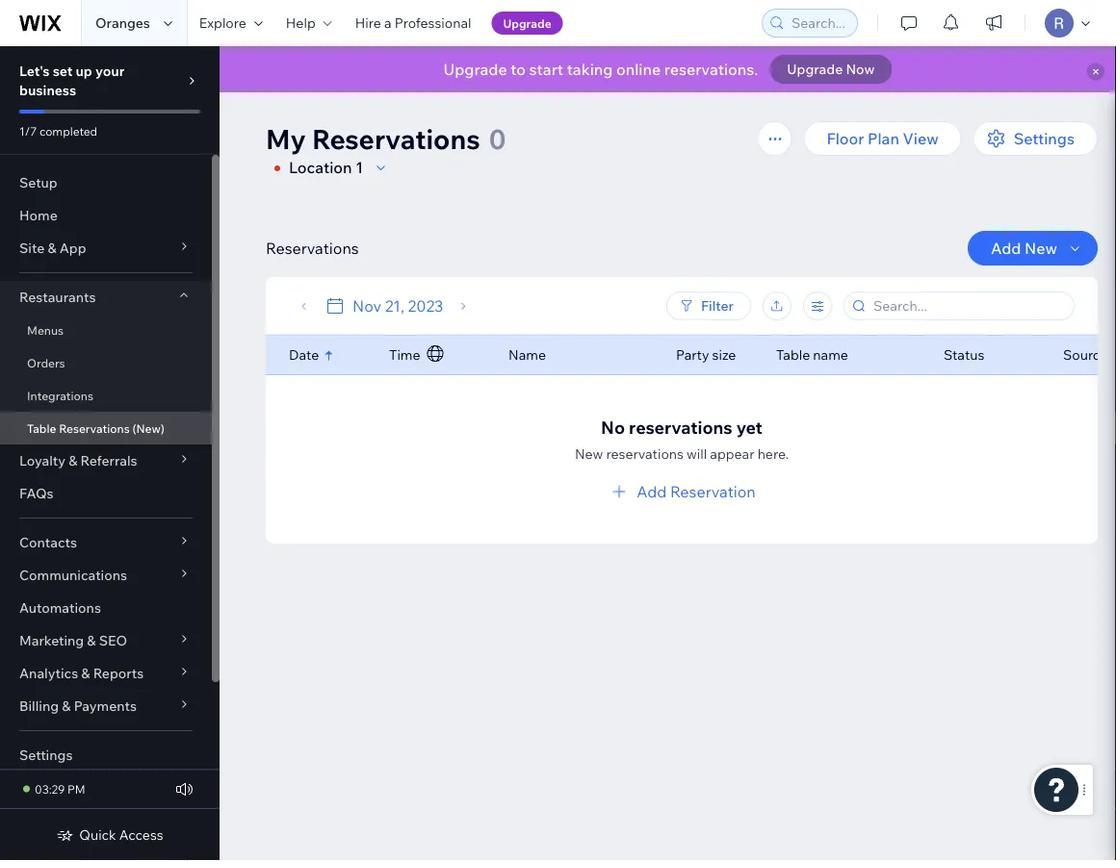 Task type: locate. For each thing, give the bounding box(es) containing it.
upgrade button
[[492, 12, 563, 35]]

0 vertical spatial reservations
[[629, 416, 732, 438]]

yet
[[736, 416, 763, 438]]

reservations down no
[[606, 445, 684, 462]]

&
[[48, 240, 56, 257], [69, 453, 77, 469], [87, 633, 96, 650], [81, 665, 90, 682], [62, 698, 71, 715]]

upgrade for upgrade now
[[787, 61, 843, 78]]

access
[[119, 827, 163, 844]]

quick access button
[[56, 827, 163, 845]]

size
[[712, 347, 736, 364]]

upgrade
[[503, 16, 551, 30], [443, 60, 507, 79], [787, 61, 843, 78]]

table up loyalty
[[27, 421, 56, 436]]

reservations up 1
[[312, 122, 480, 156]]

reservations
[[629, 416, 732, 438], [606, 445, 684, 462]]

billing & payments
[[19, 698, 137, 715]]

communications button
[[0, 559, 212, 592]]

here.
[[757, 445, 789, 462]]

add inside button
[[637, 482, 667, 501]]

& right site
[[48, 240, 56, 257]]

to
[[511, 60, 526, 79]]

21,
[[385, 297, 404, 316]]

setup link
[[0, 167, 212, 199]]

0 horizontal spatial new
[[575, 445, 603, 462]]

menus link
[[0, 314, 212, 347]]

upgrade left now at the right top
[[787, 61, 843, 78]]

03:29
[[35, 782, 65, 797]]

new
[[1025, 239, 1057, 258], [575, 445, 603, 462]]

loyalty
[[19, 453, 65, 469]]

will
[[687, 445, 707, 462]]

table reservations (new) link
[[0, 412, 212, 445]]

table left name
[[776, 347, 810, 364]]

1 horizontal spatial search... field
[[868, 293, 1068, 320]]

party size
[[676, 347, 736, 364]]

reservations up will
[[629, 416, 732, 438]]

explore
[[199, 14, 246, 31]]

0 horizontal spatial add
[[637, 482, 667, 501]]

plan
[[868, 129, 899, 148]]

reservations.
[[664, 60, 758, 79]]

table inside 'link'
[[27, 421, 56, 436]]

filter
[[701, 298, 734, 314]]

reports
[[93, 665, 144, 682]]

upgrade for upgrade to start taking online reservations.
[[443, 60, 507, 79]]

pm
[[68, 782, 85, 797]]

professional
[[394, 14, 471, 31]]

marketing & seo button
[[0, 625, 212, 658]]

1 horizontal spatial new
[[1025, 239, 1057, 258]]

settings button
[[973, 121, 1098, 156]]

integrations link
[[0, 379, 212, 412]]

restaurants button
[[0, 281, 212, 314]]

settings link
[[0, 740, 212, 772]]

reservations
[[312, 122, 480, 156], [266, 239, 359, 258], [59, 421, 130, 436]]

settings inside button
[[1014, 129, 1075, 148]]

& right billing
[[62, 698, 71, 715]]

2 vertical spatial reservations
[[59, 421, 130, 436]]

& for billing
[[62, 698, 71, 715]]

0 vertical spatial settings
[[1014, 129, 1075, 148]]

start
[[529, 60, 563, 79]]

1 horizontal spatial table
[[776, 347, 810, 364]]

orders link
[[0, 347, 212, 379]]

search... field up upgrade now
[[786, 10, 851, 37]]

set
[[53, 63, 73, 79]]

upgrade up to
[[503, 16, 551, 30]]

settings
[[1014, 129, 1075, 148], [19, 747, 73, 764]]

0 vertical spatial add
[[991, 239, 1021, 258]]

0 vertical spatial table
[[776, 347, 810, 364]]

reservations inside 'link'
[[59, 421, 130, 436]]

setup
[[19, 174, 58, 191]]

new inside no reservations yet new reservations will appear here.
[[575, 445, 603, 462]]

reservations up nov
[[266, 239, 359, 258]]

& for loyalty
[[69, 453, 77, 469]]

Search... field
[[786, 10, 851, 37], [868, 293, 1068, 320]]

& left seo
[[87, 633, 96, 650]]

add inside dropdown button
[[991, 239, 1021, 258]]

view
[[903, 129, 939, 148]]

floor plan view button
[[804, 121, 962, 156]]

1 horizontal spatial add
[[991, 239, 1021, 258]]

0 vertical spatial reservations
[[312, 122, 480, 156]]

0 horizontal spatial search... field
[[786, 10, 851, 37]]

2023
[[408, 297, 443, 316]]

search... field up status
[[868, 293, 1068, 320]]

1 horizontal spatial settings
[[1014, 129, 1075, 148]]

home link
[[0, 199, 212, 232]]

hire
[[355, 14, 381, 31]]

& for marketing
[[87, 633, 96, 650]]

& right loyalty
[[69, 453, 77, 469]]

1 vertical spatial new
[[575, 445, 603, 462]]

add new
[[991, 239, 1057, 258]]

location
[[289, 158, 352, 177]]

1 vertical spatial add
[[637, 482, 667, 501]]

taking
[[567, 60, 613, 79]]

let's set up your business
[[19, 63, 124, 99]]

table reservations (new)
[[27, 421, 165, 436]]

0 horizontal spatial settings
[[19, 747, 73, 764]]

0 horizontal spatial table
[[27, 421, 56, 436]]

1 vertical spatial search... field
[[868, 293, 1068, 320]]

1 vertical spatial reservations
[[606, 445, 684, 462]]

table for table name
[[776, 347, 810, 364]]

nov 21, 2023 button
[[324, 295, 443, 318]]

faqs link
[[0, 478, 212, 510]]

1 vertical spatial table
[[27, 421, 56, 436]]

status
[[944, 347, 984, 364]]

reservations for 0
[[312, 122, 480, 156]]

& left reports
[[81, 665, 90, 682]]

restaurants
[[19, 289, 96, 306]]

automations
[[19, 600, 101, 617]]

quick access
[[79, 827, 163, 844]]

upgrade left to
[[443, 60, 507, 79]]

let's
[[19, 63, 50, 79]]

0 vertical spatial new
[[1025, 239, 1057, 258]]

reservations up loyalty & referrals popup button
[[59, 421, 130, 436]]

table
[[776, 347, 810, 364], [27, 421, 56, 436]]

integrations
[[27, 389, 93, 403]]

1 vertical spatial settings
[[19, 747, 73, 764]]

name
[[813, 347, 848, 364]]

app
[[59, 240, 86, 257]]

a
[[384, 14, 391, 31]]



Task type: describe. For each thing, give the bounding box(es) containing it.
03:29 pm
[[35, 782, 85, 797]]

upgrade now
[[787, 61, 875, 78]]

site & app
[[19, 240, 86, 257]]

upgrade now button
[[770, 55, 892, 84]]

quick
[[79, 827, 116, 844]]

completed
[[39, 124, 97, 138]]

settings inside sidebar element
[[19, 747, 73, 764]]

upgrade to start taking online reservations. alert
[[220, 46, 1116, 92]]

nov 21, 2023
[[352, 297, 443, 316]]

no reservations yet new reservations will appear here.
[[575, 416, 789, 462]]

menus
[[27, 323, 64, 338]]

name
[[508, 347, 546, 364]]

analytics & reports button
[[0, 658, 212, 690]]

add new button
[[968, 231, 1098, 266]]

marketing
[[19, 633, 84, 650]]

site & app button
[[0, 232, 212, 265]]

loyalty & referrals button
[[0, 445, 212, 478]]

floor plan view
[[827, 129, 939, 148]]

add for add new
[[991, 239, 1021, 258]]

referrals
[[80, 453, 137, 469]]

automations link
[[0, 592, 212, 625]]

& for analytics
[[81, 665, 90, 682]]

my
[[266, 122, 306, 156]]

filter button
[[666, 292, 751, 321]]

location 1
[[289, 158, 363, 177]]

payments
[[74, 698, 137, 715]]

table name
[[776, 347, 848, 364]]

table for table reservations (new)
[[27, 421, 56, 436]]

help button
[[274, 0, 343, 46]]

billing
[[19, 698, 59, 715]]

0 vertical spatial search... field
[[786, 10, 851, 37]]

new inside dropdown button
[[1025, 239, 1057, 258]]

(new)
[[132, 421, 165, 436]]

nov
[[352, 297, 381, 316]]

& for site
[[48, 240, 56, 257]]

online
[[616, 60, 661, 79]]

seo
[[99, 633, 127, 650]]

add for add reservation
[[637, 482, 667, 501]]

up
[[76, 63, 92, 79]]

0
[[489, 122, 506, 156]]

analytics
[[19, 665, 78, 682]]

oranges
[[95, 14, 150, 31]]

contacts
[[19, 534, 77, 551]]

no
[[601, 416, 625, 438]]

1
[[355, 158, 363, 177]]

faqs
[[19, 485, 53, 502]]

1 vertical spatial reservations
[[266, 239, 359, 258]]

reservation
[[670, 482, 756, 501]]

loyalty & referrals
[[19, 453, 137, 469]]

analytics & reports
[[19, 665, 144, 682]]

1/7 completed
[[19, 124, 97, 138]]

upgrade to start taking online reservations.
[[443, 60, 758, 79]]

1/7
[[19, 124, 37, 138]]

contacts button
[[0, 527, 212, 559]]

date
[[289, 347, 319, 364]]

party
[[676, 347, 709, 364]]

source
[[1063, 347, 1108, 364]]

appear
[[710, 445, 754, 462]]

site
[[19, 240, 45, 257]]

help
[[286, 14, 316, 31]]

floor
[[827, 129, 864, 148]]

location 1 button
[[266, 156, 392, 180]]

marketing & seo
[[19, 633, 127, 650]]

now
[[846, 61, 875, 78]]

add reservation
[[637, 482, 756, 501]]

add reservation button
[[608, 480, 756, 503]]

home
[[19, 207, 58, 224]]

your
[[95, 63, 124, 79]]

upgrade for upgrade
[[503, 16, 551, 30]]

my reservations 0
[[266, 122, 506, 156]]

hire a professional link
[[343, 0, 483, 46]]

hire a professional
[[355, 14, 471, 31]]

reservations for (new)
[[59, 421, 130, 436]]

sidebar element
[[0, 46, 220, 862]]



Task type: vqa. For each thing, say whether or not it's contained in the screenshot.
Upgrade button
yes



